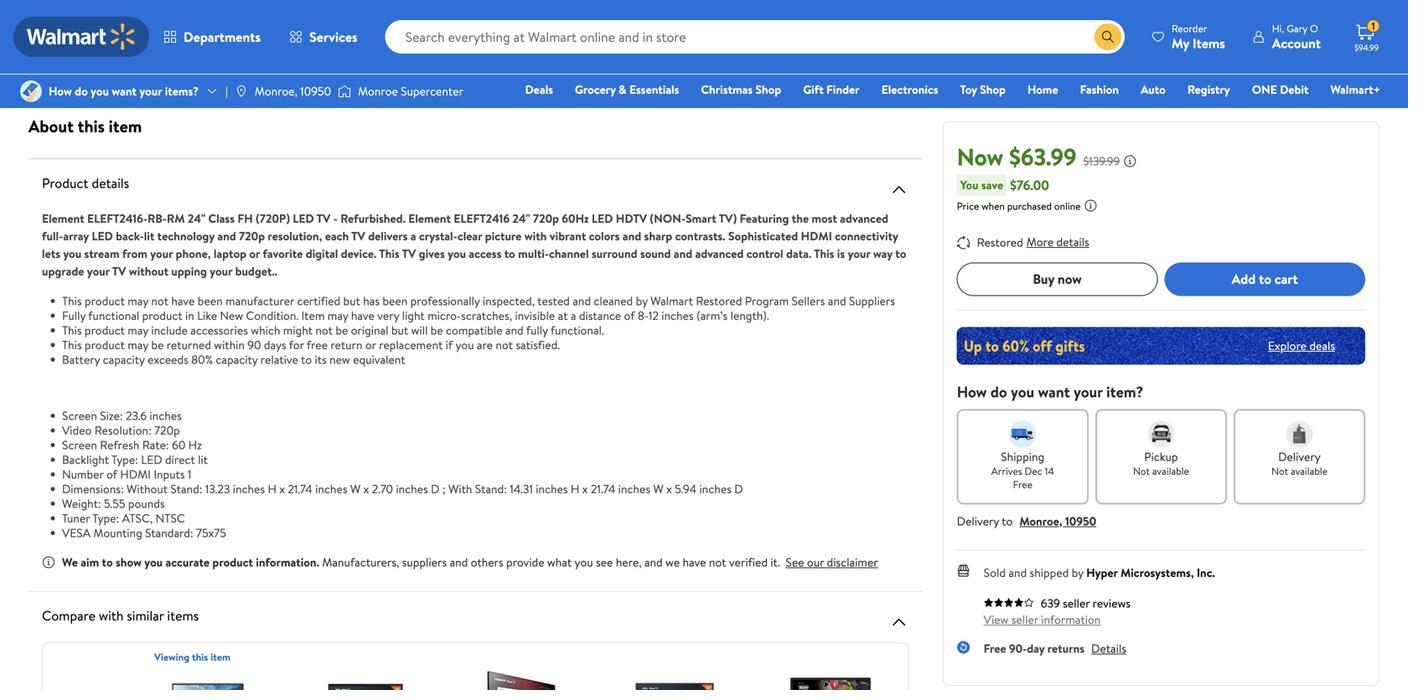 Task type: vqa. For each thing, say whether or not it's contained in the screenshot.
oatmeal,
no



Task type: describe. For each thing, give the bounding box(es) containing it.
your left "item?"
[[1074, 382, 1103, 403]]

add
[[1232, 270, 1256, 288]]

o
[[1310, 21, 1319, 36]]

item for viewing this item
[[211, 651, 231, 665]]

1 vertical spatial type:
[[92, 511, 119, 527]]

led up stream
[[92, 228, 113, 244]]

deals
[[1310, 338, 1336, 354]]

it.
[[771, 555, 780, 571]]

microsystems,
[[1121, 565, 1194, 581]]

1 been from the left
[[198, 293, 223, 309]]

not right are
[[496, 337, 513, 353]]

hdmi inside screen size: 23.6 inches video resolution: 720p screen refresh rate: 60 hz backlight type: led direct lit number of hdmi inputs 1 dimensions: without stand: 13.23 inches h x 21.74 inches w x 2.70 inches d ; with stand: 14.31 inches h x 21.74 inches w x 5.94 inches d weight: 5.55 pounds tuner type: atsc, ntsc vesa mounting standard: 75x75
[[120, 467, 151, 483]]

and down hdtv
[[623, 228, 642, 244]]

 image for monroe, 10950
[[235, 85, 248, 98]]

mounting
[[93, 525, 142, 542]]

phone,
[[176, 246, 211, 262]]

shipped
[[1030, 565, 1069, 581]]

screen size: 23.6 inches video resolution: 720p screen refresh rate: 60 hz backlight type: led direct lit number of hdmi inputs 1 dimensions: without stand: 13.23 inches h x 21.74 inches w x 2.70 inches d ; with stand: 14.31 inches h x 21.74 inches w x 5.94 inches d weight: 5.55 pounds tuner type: atsc, ntsc vesa mounting standard: 75x75
[[62, 408, 743, 542]]

very
[[377, 308, 399, 324]]

720p inside screen size: 23.6 inches video resolution: 720p screen refresh rate: 60 hz backlight type: led direct lit number of hdmi inputs 1 dimensions: without stand: 13.23 inches h x 21.74 inches w x 2.70 inches d ; with stand: 14.31 inches h x 21.74 inches w x 5.94 inches d weight: 5.55 pounds tuner type: atsc, ntsc vesa mounting standard: 75x75
[[154, 423, 180, 439]]

add to cart
[[1232, 270, 1299, 288]]

inches left 2.70
[[315, 481, 348, 498]]

device.
[[341, 246, 377, 262]]

verified
[[729, 555, 768, 571]]

or inside this product may not have been manufacturer certified but has been professionally inspected, tested and cleaned by walmart restored program sellers and suppliers fully functional product in like new condition. item may have very light micro-scratches, invisible at a distance of 8-12 inches (arm's length). this product may include accessories which might not be original but will be compatible and fully functional. this product may be returned within 90 days for free return or replacement if you are not satisfied. battery capacity exceeds 80% capacity relative to its new equivalent
[[365, 337, 376, 353]]

1 21.74 from the left
[[288, 481, 313, 498]]

about this item
[[29, 114, 142, 138]]

relative
[[261, 352, 298, 368]]

you down the array
[[63, 246, 81, 262]]

suppliers
[[849, 293, 895, 309]]

want for items?
[[112, 83, 137, 99]]

0 vertical spatial advanced
[[840, 210, 889, 227]]

toy
[[960, 81, 977, 98]]

seller for 639
[[1063, 595, 1090, 612]]

vesa
[[62, 525, 91, 542]]

1 d from the left
[[431, 481, 440, 498]]

delivers
[[368, 228, 408, 244]]

certified
[[297, 293, 341, 309]]

you left see in the bottom left of the page
[[575, 555, 593, 571]]

size:
[[100, 408, 123, 424]]

day
[[1027, 641, 1045, 657]]

and left "we"
[[645, 555, 663, 571]]

and up laptop
[[217, 228, 236, 244]]

delivery for to
[[957, 513, 999, 530]]

christmas shop
[[701, 81, 782, 98]]

by inside this product may not have been manufacturer certified but has been professionally inspected, tested and cleaned by walmart restored program sellers and suppliers fully functional product in like new condition. item may have very light micro-scratches, invisible at a distance of 8-12 inches (arm's length). this product may include accessories which might not be original but will be compatible and fully functional. this product may be returned within 90 days for free return or replacement if you are not satisfied. battery capacity exceeds 80% capacity relative to its new equivalent
[[636, 293, 648, 309]]

might
[[283, 322, 313, 339]]

lit inside the element eleft2416-rb-rm 24" class fh (720p) led tv - refurbished. element eleft2416 24" 720p 60hz led hdtv (non-smart tv) featuring the most advanced full-array led back-lit technology and 720p resolution, each tv delivers a crystal-clear picture with vibrant colors and sharp contrasts. sophisticated hdmi connectivity lets you stream from your phone, laptop or favorite digital device. this tv gives you access to multi-channel surround sound and advanced control data. this is your way to upgrade your tv without upping your budget..
[[144, 228, 155, 244]]

multi-
[[518, 246, 549, 262]]

invisible
[[515, 308, 555, 324]]

to down arrives
[[1002, 513, 1013, 530]]

a inside this product may not have been manufacturer certified but has been professionally inspected, tested and cleaned by walmart restored program sellers and suppliers fully functional product in like new condition. item may have very light micro-scratches, invisible at a distance of 8-12 inches (arm's length). this product may include accessories which might not be original but will be compatible and fully functional. this product may be returned within 90 days for free return or replacement if you are not satisfied. battery capacity exceeds 80% capacity relative to its new equivalent
[[571, 308, 576, 324]]

walmart+ link
[[1323, 80, 1388, 99]]

grocery
[[575, 81, 616, 98]]

1 element from the left
[[42, 210, 84, 227]]

tv up device.
[[351, 228, 365, 244]]

days
[[264, 337, 286, 353]]

upping
[[171, 263, 207, 280]]

1 capacity from the left
[[103, 352, 145, 368]]

your right is at the top right of the page
[[848, 246, 871, 262]]

rm
[[167, 210, 185, 227]]

0 horizontal spatial have
[[171, 293, 195, 309]]

free 90-day returns details
[[984, 641, 1127, 657]]

2 h from the left
[[571, 481, 580, 498]]

auto
[[1141, 81, 1166, 98]]

0 horizontal spatial 10950
[[300, 83, 331, 99]]

you up intent image for shipping at bottom right
[[1011, 382, 1035, 403]]

information
[[1042, 612, 1101, 628]]

this down fully
[[62, 337, 82, 353]]

one
[[1252, 81, 1278, 98]]

suppliers
[[402, 555, 447, 571]]

within
[[214, 337, 245, 353]]

way
[[874, 246, 893, 262]]

manufacturers,
[[322, 555, 399, 571]]

or inside the element eleft2416-rb-rm 24" class fh (720p) led tv - refurbished. element eleft2416 24" 720p 60hz led hdtv (non-smart tv) featuring the most advanced full-array led back-lit technology and 720p resolution, each tv delivers a crystal-clear picture with vibrant colors and sharp contrasts. sophisticated hdmi connectivity lets you stream from your phone, laptop or favorite digital device. this tv gives you access to multi-channel surround sound and advanced control data. this is your way to upgrade your tv without upping your budget..
[[249, 246, 260, 262]]

buy now
[[1033, 270, 1082, 288]]

monroe, 10950
[[255, 83, 331, 99]]

available for pickup
[[1153, 464, 1190, 479]]

full-
[[42, 228, 63, 244]]

featuring
[[740, 210, 789, 227]]

tested
[[538, 293, 570, 309]]

add to cart button
[[1165, 263, 1366, 296]]

inc.
[[1197, 565, 1216, 581]]

want for item?
[[1038, 382, 1070, 403]]

1 stand: from the left
[[171, 481, 202, 498]]

shop for christmas shop
[[756, 81, 782, 98]]

inches left 5.94
[[618, 481, 651, 498]]

essentials
[[630, 81, 679, 98]]

and left others
[[450, 555, 468, 571]]

more details button
[[1027, 229, 1090, 256]]

3 product group from the left
[[479, 0, 666, 50]]

data.
[[786, 246, 812, 262]]

(non-
[[650, 210, 686, 227]]

if
[[446, 337, 453, 353]]

1 24" from the left
[[188, 210, 206, 227]]

not for delivery
[[1272, 464, 1289, 479]]

hi, gary o account
[[1273, 21, 1321, 52]]

delivery for not
[[1279, 449, 1321, 465]]

product details image
[[889, 180, 909, 200]]

home
[[1028, 81, 1059, 98]]

2 been from the left
[[383, 293, 408, 309]]

tv left -
[[317, 210, 331, 227]]

Walmart Site-Wide search field
[[385, 20, 1125, 54]]

product down 75x75
[[212, 555, 253, 571]]

original
[[351, 322, 389, 339]]

now
[[1058, 270, 1082, 288]]

2 21.74 from the left
[[591, 481, 616, 498]]

(720p)
[[256, 210, 290, 227]]

reorder my items
[[1172, 21, 1226, 52]]

items?
[[165, 83, 199, 99]]

not left verified
[[709, 555, 726, 571]]

0 horizontal spatial monroe,
[[255, 83, 298, 99]]

led up colors
[[592, 210, 613, 227]]

inches right 5.94
[[700, 481, 732, 498]]

your down laptop
[[210, 263, 232, 280]]

reorder
[[1172, 21, 1208, 36]]

free inside shipping arrives dec 14 free
[[1013, 478, 1033, 492]]

not up include
[[151, 293, 169, 309]]

this left is at the top right of the page
[[814, 246, 835, 262]]

1 horizontal spatial have
[[351, 308, 375, 324]]

video
[[62, 423, 92, 439]]

4 product group from the left
[[703, 0, 889, 50]]

gives
[[419, 246, 445, 262]]

each
[[325, 228, 349, 244]]

1 horizontal spatial monroe,
[[1020, 513, 1063, 530]]

inches right 2.70
[[396, 481, 428, 498]]

vizio 24" class d-series hd led smart tv d24h-j09 image
[[787, 665, 874, 691]]

2 screen from the top
[[62, 437, 97, 454]]

intent image for pickup image
[[1148, 421, 1175, 448]]

inches right 13.23
[[233, 481, 265, 498]]

seller for view
[[1012, 612, 1039, 628]]

contrasts.
[[675, 228, 726, 244]]

upgrade
[[42, 263, 84, 280]]

and down the contrasts.
[[674, 246, 693, 262]]

one debit
[[1252, 81, 1309, 98]]

60
[[172, 437, 186, 454]]

onn. 24" class hd (720p) led roku smart tv (100012590) image
[[320, 665, 407, 691]]

dec
[[1025, 464, 1043, 479]]

0 horizontal spatial free
[[984, 641, 1007, 657]]

your up the without
[[150, 246, 173, 262]]

you up about this item
[[91, 83, 109, 99]]

available for delivery
[[1291, 464, 1328, 479]]

surround
[[592, 246, 638, 262]]

0 horizontal spatial but
[[343, 293, 360, 309]]

light
[[402, 308, 425, 324]]

monroe supercenter
[[358, 83, 464, 99]]

compare with similar items image
[[889, 613, 909, 633]]

you down clear
[[448, 246, 466, 262]]

$63.99
[[1010, 140, 1077, 173]]

save
[[982, 177, 1004, 193]]

aim
[[81, 555, 99, 571]]

condition.
[[246, 308, 299, 324]]

fully
[[62, 308, 86, 324]]

sophisticated
[[728, 228, 798, 244]]

2 horizontal spatial have
[[683, 555, 706, 571]]

0 horizontal spatial with
[[99, 607, 124, 625]]

onn. 32" class hd (720p) led roku smart tv (100012589) image
[[631, 665, 719, 691]]

product down functional
[[85, 337, 125, 353]]

1 vertical spatial advanced
[[696, 246, 744, 262]]

with inside the element eleft2416-rb-rm 24" class fh (720p) led tv - refurbished. element eleft2416 24" 720p 60hz led hdtv (non-smart tv) featuring the most advanced full-array led back-lit technology and 720p resolution, each tv delivers a crystal-clear picture with vibrant colors and sharp contrasts. sophisticated hdmi connectivity lets you stream from your phone, laptop or favorite digital device. this tv gives you access to multi-channel surround sound and advanced control data. this is your way to upgrade your tv without upping your budget..
[[525, 228, 547, 244]]

led inside screen size: 23.6 inches video resolution: 720p screen refresh rate: 60 hz backlight type: led direct lit number of hdmi inputs 1 dimensions: without stand: 13.23 inches h x 21.74 inches w x 2.70 inches d ; with stand: 14.31 inches h x 21.74 inches w x 5.94 inches d weight: 5.55 pounds tuner type: atsc, ntsc vesa mounting standard: 75x75
[[141, 452, 162, 468]]

3 x from the left
[[583, 481, 588, 498]]

program
[[745, 293, 789, 309]]

1 horizontal spatial by
[[1072, 565, 1084, 581]]

2 horizontal spatial be
[[431, 322, 443, 339]]

without
[[129, 263, 169, 280]]

back-
[[116, 228, 144, 244]]

compare
[[42, 607, 96, 625]]

grocery & essentials
[[575, 81, 679, 98]]

of inside this product may not have been manufacturer certified but has been professionally inspected, tested and cleaned by walmart restored program sellers and suppliers fully functional product in like new condition. item may have very light micro-scratches, invisible at a distance of 8-12 inches (arm's length). this product may include accessories which might not be original but will be compatible and fully functional. this product may be returned within 90 days for free return or replacement if you are not satisfied. battery capacity exceeds 80% capacity relative to its new equivalent
[[624, 308, 635, 324]]

learn more about strikethrough prices image
[[1124, 154, 1137, 168]]

0 vertical spatial type:
[[111, 452, 138, 468]]

home link
[[1020, 80, 1066, 99]]

and right at
[[573, 293, 591, 309]]

2 stand: from the left
[[475, 481, 507, 498]]

product left in
[[142, 308, 182, 324]]

$76.00
[[1010, 176, 1050, 194]]

1 x from the left
[[279, 481, 285, 498]]

restored magnavox 32¨ mv322r led 720p roku tv (refurbished) image
[[476, 665, 563, 691]]

others
[[471, 555, 504, 571]]

details for product details
[[92, 174, 129, 192]]

0 horizontal spatial be
[[151, 337, 164, 353]]

tv down from
[[112, 263, 126, 280]]

to right way
[[896, 246, 907, 262]]

viewing
[[154, 651, 190, 665]]

2 horizontal spatial 720p
[[533, 210, 559, 227]]

5.94
[[675, 481, 697, 498]]



Task type: locate. For each thing, give the bounding box(es) containing it.
21.74 up see in the bottom left of the page
[[591, 481, 616, 498]]

shop right toy on the right of the page
[[980, 81, 1006, 98]]

2 w from the left
[[653, 481, 664, 498]]

have left like
[[171, 293, 195, 309]]

2 product group from the left
[[255, 0, 442, 50]]

0 vertical spatial but
[[343, 293, 360, 309]]

2 shop from the left
[[980, 81, 1006, 98]]

delivery up sold
[[957, 513, 999, 530]]

have left very
[[351, 308, 375, 324]]

inspected,
[[483, 293, 535, 309]]

1 horizontal spatial capacity
[[216, 352, 258, 368]]

stream
[[84, 246, 120, 262]]

available inside pickup not available
[[1153, 464, 1190, 479]]

cart
[[1275, 270, 1299, 288]]

search icon image
[[1102, 30, 1115, 44]]

see
[[596, 555, 613, 571]]

0 horizontal spatial w
[[350, 481, 361, 498]]

deals
[[525, 81, 553, 98]]

now $63.99
[[957, 140, 1077, 173]]

and right sellers
[[828, 293, 846, 309]]

seller down 3.8592 stars out of 5, based on 639 seller reviews element
[[1012, 612, 1039, 628]]

intent image for shipping image
[[1010, 421, 1036, 448]]

toy shop link
[[953, 80, 1014, 99]]

0 horizontal spatial restored
[[696, 293, 742, 309]]

a inside the element eleft2416-rb-rm 24" class fh (720p) led tv - refurbished. element eleft2416 24" 720p 60hz led hdtv (non-smart tv) featuring the most advanced full-array led back-lit technology and 720p resolution, each tv delivers a crystal-clear picture with vibrant colors and sharp contrasts. sophisticated hdmi connectivity lets you stream from your phone, laptop or favorite digital device. this tv gives you access to multi-channel surround sound and advanced control data. this is your way to upgrade your tv without upping your budget..
[[411, 228, 416, 244]]

fh
[[238, 210, 253, 227]]

returned
[[167, 337, 211, 353]]

tv left the gives
[[402, 246, 416, 262]]

details button
[[1092, 641, 1127, 657]]

1 horizontal spatial item
[[211, 651, 231, 665]]

1 vertical spatial 1
[[188, 467, 192, 483]]

product up battery at the bottom left of the page
[[85, 322, 125, 339]]

walmart image
[[27, 23, 136, 50]]

0 horizontal spatial available
[[1153, 464, 1190, 479]]

639 seller reviews
[[1041, 595, 1131, 612]]

this for viewing
[[192, 651, 208, 665]]

restored element 24" class hd (720p) led tv (eleft2416) (refurbished) image
[[164, 665, 251, 691]]

 image for monroe supercenter
[[338, 83, 351, 100]]

x right 14.31
[[583, 481, 588, 498]]

1 horizontal spatial want
[[1038, 382, 1070, 403]]

4 x from the left
[[667, 481, 672, 498]]

2 available from the left
[[1291, 464, 1328, 479]]

christmas shop link
[[694, 80, 789, 99]]

of left 8-
[[624, 308, 635, 324]]

lit inside screen size: 23.6 inches video resolution: 720p screen refresh rate: 60 hz backlight type: led direct lit number of hdmi inputs 1 dimensions: without stand: 13.23 inches h x 21.74 inches w x 2.70 inches d ; with stand: 14.31 inches h x 21.74 inches w x 5.94 inches d weight: 5.55 pounds tuner type: atsc, ntsc vesa mounting standard: 75x75
[[198, 452, 208, 468]]

0 vertical spatial hdmi
[[801, 228, 832, 244]]

0 horizontal spatial delivery
[[957, 513, 999, 530]]

delivery inside the 'delivery not available'
[[1279, 449, 1321, 465]]

walmart
[[651, 293, 693, 309]]

lit down rb-
[[144, 228, 155, 244]]

the
[[792, 210, 809, 227]]

services button
[[275, 17, 372, 57]]

tv
[[317, 210, 331, 227], [351, 228, 365, 244], [402, 246, 416, 262], [112, 263, 126, 280]]

reviews
[[1093, 595, 1131, 612]]

0 horizontal spatial h
[[268, 481, 277, 498]]

services
[[309, 28, 358, 46]]

1 up $94.99
[[1372, 19, 1376, 33]]

capacity down accessories
[[216, 352, 258, 368]]

1 vertical spatial monroe,
[[1020, 513, 1063, 530]]

inches inside this product may not have been manufacturer certified but has been professionally inspected, tested and cleaned by walmart restored program sellers and suppliers fully functional product in like new condition. item may have very light micro-scratches, invisible at a distance of 8-12 inches (arm's length). this product may include accessories which might not be original but will be compatible and fully functional. this product may be returned within 90 days for free return or replacement if you are not satisfied. battery capacity exceeds 80% capacity relative to its new equivalent
[[662, 308, 694, 324]]

a
[[411, 228, 416, 244], [571, 308, 576, 324]]

2 x from the left
[[364, 481, 369, 498]]

1 horizontal spatial hdmi
[[801, 228, 832, 244]]

product details
[[42, 174, 129, 192]]

with left similar
[[99, 607, 124, 625]]

0 vertical spatial how
[[49, 83, 72, 99]]

1 horizontal spatial seller
[[1063, 595, 1090, 612]]

intent image for delivery image
[[1287, 421, 1313, 448]]

cleaned
[[594, 293, 633, 309]]

0 horizontal spatial this
[[78, 114, 105, 138]]

24" up picture
[[513, 210, 530, 227]]

one debit link
[[1245, 80, 1317, 99]]

1 horizontal spatial free
[[1013, 478, 1033, 492]]

1 horizontal spatial do
[[991, 382, 1008, 403]]

1 horizontal spatial 1
[[1372, 19, 1376, 33]]

you right show
[[144, 555, 163, 571]]

0 vertical spatial restored
[[977, 234, 1024, 251]]

have
[[171, 293, 195, 309], [351, 308, 375, 324], [683, 555, 706, 571]]

1 vertical spatial lit
[[198, 452, 208, 468]]

a left the crystal-
[[411, 228, 416, 244]]

3.8592 stars out of 5, based on 639 seller reviews element
[[984, 598, 1034, 608]]

compare with similar items
[[42, 607, 199, 625]]

1 inside screen size: 23.6 inches video resolution: 720p screen refresh rate: 60 hz backlight type: led direct lit number of hdmi inputs 1 dimensions: without stand: 13.23 inches h x 21.74 inches w x 2.70 inches d ; with stand: 14.31 inches h x 21.74 inches w x 5.94 inches d weight: 5.55 pounds tuner type: atsc, ntsc vesa mounting standard: 75x75
[[188, 467, 192, 483]]

1 shop from the left
[[756, 81, 782, 98]]

price when purchased online
[[957, 199, 1081, 213]]

free
[[307, 337, 328, 353]]

w left 2.70
[[350, 481, 361, 498]]

want left "item?"
[[1038, 382, 1070, 403]]

legal information image
[[1084, 199, 1098, 212]]

0 horizontal spatial details
[[92, 174, 129, 192]]

product group
[[32, 0, 219, 50], [255, 0, 442, 50], [479, 0, 666, 50], [703, 0, 889, 50]]

d right 5.94
[[735, 481, 743, 498]]

of inside screen size: 23.6 inches video resolution: 720p screen refresh rate: 60 hz backlight type: led direct lit number of hdmi inputs 1 dimensions: without stand: 13.23 inches h x 21.74 inches w x 2.70 inches d ; with stand: 14.31 inches h x 21.74 inches w x 5.94 inches d weight: 5.55 pounds tuner type: atsc, ntsc vesa mounting standard: 75x75
[[106, 467, 117, 483]]

1 vertical spatial details
[[1057, 234, 1090, 250]]

0 vertical spatial 10950
[[300, 83, 331, 99]]

do up shipping
[[991, 382, 1008, 403]]

product group up grocery
[[479, 0, 666, 50]]

how for how do you want your items?
[[49, 83, 72, 99]]

0 horizontal spatial 24"
[[188, 210, 206, 227]]

1 not from the left
[[1133, 464, 1150, 479]]

what
[[547, 555, 572, 571]]

0 vertical spatial screen
[[62, 408, 97, 424]]

0 horizontal spatial how
[[49, 83, 72, 99]]

type: right tuner
[[92, 511, 119, 527]]

21.74 up information.
[[288, 481, 313, 498]]

pickup not available
[[1133, 449, 1190, 479]]

not down intent image for pickup on the right bottom of the page
[[1133, 464, 1150, 479]]

0 horizontal spatial seller
[[1012, 612, 1039, 628]]

0 vertical spatial lit
[[144, 228, 155, 244]]

1 horizontal spatial restored
[[977, 234, 1024, 251]]

free down shipping
[[1013, 478, 1033, 492]]

walmart+
[[1331, 81, 1381, 98]]

1 horizontal spatial stand:
[[475, 481, 507, 498]]

this product may not have been manufacturer certified but has been professionally inspected, tested and cleaned by walmart restored program sellers and suppliers fully functional product in like new condition. item may have very light micro-scratches, invisible at a distance of 8-12 inches (arm's length). this product may include accessories which might not be original but will be compatible and fully functional. this product may be returned within 90 days for free return or replacement if you are not satisfied. battery capacity exceeds 80% capacity relative to its new equivalent
[[62, 293, 895, 368]]

exceeds
[[148, 352, 189, 368]]

1 product group from the left
[[32, 0, 219, 50]]

details for more details
[[1057, 234, 1090, 250]]

0 vertical spatial a
[[411, 228, 416, 244]]

you inside this product may not have been manufacturer certified but has been professionally inspected, tested and cleaned by walmart restored program sellers and suppliers fully functional product in like new condition. item may have very light micro-scratches, invisible at a distance of 8-12 inches (arm's length). this product may include accessories which might not be original but will be compatible and fully functional. this product may be returned within 90 days for free return or replacement if you are not satisfied. battery capacity exceeds 80% capacity relative to its new equivalent
[[456, 337, 474, 353]]

advanced up connectivity
[[840, 210, 889, 227]]

compatible
[[446, 322, 503, 339]]

seller right 639
[[1063, 595, 1090, 612]]

1 vertical spatial but
[[391, 322, 408, 339]]

1 horizontal spatial a
[[571, 308, 576, 324]]

720p down fh
[[239, 228, 265, 244]]

do for how do you want your items?
[[75, 83, 88, 99]]

vibrant
[[550, 228, 586, 244]]

0 vertical spatial by
[[636, 293, 648, 309]]

0 vertical spatial 720p
[[533, 210, 559, 227]]

shop for toy shop
[[980, 81, 1006, 98]]

1 horizontal spatial how
[[957, 382, 987, 403]]

lit
[[144, 228, 155, 244], [198, 452, 208, 468]]

0 horizontal spatial shop
[[756, 81, 782, 98]]

0 vertical spatial this
[[78, 114, 105, 138]]

atsc,
[[122, 511, 153, 527]]

and right sold
[[1009, 565, 1027, 581]]

2 element from the left
[[409, 210, 451, 227]]

0 vertical spatial 1
[[1372, 19, 1376, 33]]

details up eleft2416- in the left top of the page
[[92, 174, 129, 192]]

0 horizontal spatial want
[[112, 83, 137, 99]]

2 not from the left
[[1272, 464, 1289, 479]]

functional
[[88, 308, 139, 324]]

1 vertical spatial restored
[[696, 293, 742, 309]]

supercenter
[[401, 83, 464, 99]]

1 horizontal spatial be
[[336, 322, 348, 339]]

your down stream
[[87, 263, 110, 280]]

0 horizontal spatial 21.74
[[288, 481, 313, 498]]

sold and shipped by hyper microsystems, inc.
[[984, 565, 1216, 581]]

be left returned
[[151, 337, 164, 353]]

720p up vibrant
[[533, 210, 559, 227]]

to down picture
[[504, 246, 515, 262]]

not for pickup
[[1133, 464, 1150, 479]]

0 vertical spatial of
[[624, 308, 635, 324]]

1 horizontal spatial 21.74
[[591, 481, 616, 498]]

at
[[558, 308, 568, 324]]

debit
[[1280, 81, 1309, 98]]

0 horizontal spatial 720p
[[154, 423, 180, 439]]

24" up the technology
[[188, 210, 206, 227]]

available inside the 'delivery not available'
[[1291, 464, 1328, 479]]

been
[[198, 293, 223, 309], [383, 293, 408, 309]]

0 vertical spatial want
[[112, 83, 137, 99]]

product group up gift
[[703, 0, 889, 50]]

1 horizontal spatial  image
[[338, 83, 351, 100]]

and left fully on the top left of page
[[505, 322, 524, 339]]

 image left monroe
[[338, 83, 351, 100]]

led up resolution,
[[293, 210, 314, 227]]

buy
[[1033, 270, 1055, 288]]

1 vertical spatial this
[[192, 651, 208, 665]]

element up the crystal-
[[409, 210, 451, 227]]

not inside pickup not available
[[1133, 464, 1150, 479]]

will
[[411, 322, 428, 339]]

shop
[[756, 81, 782, 98], [980, 81, 1006, 98]]

hdmi up pounds
[[120, 467, 151, 483]]

Search search field
[[385, 20, 1125, 54]]

w
[[350, 481, 361, 498], [653, 481, 664, 498]]

gift
[[803, 81, 824, 98]]

0 horizontal spatial of
[[106, 467, 117, 483]]

provide
[[506, 555, 545, 571]]

1 horizontal spatial 24"
[[513, 210, 530, 227]]

refresh
[[100, 437, 139, 454]]

new
[[220, 308, 243, 324]]

to inside button
[[1259, 270, 1272, 288]]

0 vertical spatial delivery
[[1279, 449, 1321, 465]]

this down the delivers
[[379, 246, 400, 262]]

channel
[[549, 246, 589, 262]]

not right might
[[316, 322, 333, 339]]

view seller information
[[984, 612, 1101, 628]]

laptop
[[214, 246, 247, 262]]

2 24" from the left
[[513, 210, 530, 227]]

item for about this item
[[109, 114, 142, 138]]

this down upgrade
[[62, 293, 82, 309]]

1 horizontal spatial of
[[624, 308, 635, 324]]

2 d from the left
[[735, 481, 743, 498]]

0 horizontal spatial d
[[431, 481, 440, 498]]

0 horizontal spatial hdmi
[[120, 467, 151, 483]]

this right 'viewing'
[[192, 651, 208, 665]]

1 horizontal spatial w
[[653, 481, 664, 498]]

h right 13.23
[[268, 481, 277, 498]]

restored
[[977, 234, 1024, 251], [696, 293, 742, 309]]

do
[[75, 83, 88, 99], [991, 382, 1008, 403]]

been right has
[[383, 293, 408, 309]]

equivalent
[[353, 352, 405, 368]]

 image
[[338, 83, 351, 100], [235, 85, 248, 98]]

10950 down services popup button
[[300, 83, 331, 99]]

inches right 14.31
[[536, 481, 568, 498]]

advanced down the contrasts.
[[696, 246, 744, 262]]

more
[[1027, 234, 1054, 250]]

type: down resolution: on the left of page
[[111, 452, 138, 468]]

0 horizontal spatial lit
[[144, 228, 155, 244]]

your left items?
[[139, 83, 162, 99]]

with up multi-
[[525, 228, 547, 244]]

product group up the how do you want your items?
[[32, 0, 219, 50]]

details right "more"
[[1057, 234, 1090, 250]]

1 vertical spatial how
[[957, 382, 987, 403]]

0 horizontal spatial or
[[249, 246, 260, 262]]

more details
[[1027, 234, 1090, 250]]

array
[[63, 228, 89, 244]]

to right 'aim'
[[102, 555, 113, 571]]

1 horizontal spatial or
[[365, 337, 376, 353]]

product down stream
[[85, 293, 125, 309]]

for
[[289, 337, 304, 353]]

restored inside this product may not have been manufacturer certified but has been professionally inspected, tested and cleaned by walmart restored program sellers and suppliers fully functional product in like new condition. item may have very light micro-scratches, invisible at a distance of 8-12 inches (arm's length). this product may include accessories which might not be original but will be compatible and fully functional. this product may be returned within 90 days for free return or replacement if you are not satisfied. battery capacity exceeds 80% capacity relative to its new equivalent
[[696, 293, 742, 309]]

viewing this item row
[[43, 651, 909, 691]]

8-
[[638, 308, 649, 324]]

buy now button
[[957, 263, 1158, 296]]

0 vertical spatial do
[[75, 83, 88, 99]]

1 horizontal spatial with
[[525, 228, 547, 244]]

1 vertical spatial want
[[1038, 382, 1070, 403]]

1 vertical spatial with
[[99, 607, 124, 625]]

1 available from the left
[[1153, 464, 1190, 479]]

item down the how do you want your items?
[[109, 114, 142, 138]]

micro-
[[428, 308, 461, 324]]

;
[[443, 481, 446, 498]]

is
[[837, 246, 845, 262]]

delivery down the intent image for delivery
[[1279, 449, 1321, 465]]

want up about this item
[[112, 83, 137, 99]]

0 horizontal spatial item
[[109, 114, 142, 138]]

this for about
[[78, 114, 105, 138]]

this up battery at the bottom left of the page
[[62, 322, 82, 339]]

inches right 23.6
[[150, 408, 182, 424]]

to left cart
[[1259, 270, 1272, 288]]

item inside viewing this item row
[[211, 651, 231, 665]]

720p left hz
[[154, 423, 180, 439]]

x left 2.70
[[364, 481, 369, 498]]

1 horizontal spatial available
[[1291, 464, 1328, 479]]

1 horizontal spatial been
[[383, 293, 408, 309]]

available down intent image for pickup on the right bottom of the page
[[1153, 464, 1190, 479]]

product
[[42, 174, 88, 192]]

0 vertical spatial or
[[249, 246, 260, 262]]

w left 5.94
[[653, 481, 664, 498]]

1 vertical spatial screen
[[62, 437, 97, 454]]

to
[[504, 246, 515, 262], [896, 246, 907, 262], [1259, 270, 1272, 288], [301, 352, 312, 368], [1002, 513, 1013, 530], [102, 555, 113, 571]]

hdmi inside the element eleft2416-rb-rm 24" class fh (720p) led tv - refurbished. element eleft2416 24" 720p 60hz led hdtv (non-smart tv) featuring the most advanced full-array led back-lit technology and 720p resolution, each tv delivers a crystal-clear picture with vibrant colors and sharp contrasts. sophisticated hdmi connectivity lets you stream from your phone, laptop or favorite digital device. this tv gives you access to multi-channel surround sound and advanced control data. this is your way to upgrade your tv without upping your budget..
[[801, 228, 832, 244]]

pounds
[[128, 496, 165, 512]]

up to sixty percent off deals. shop now. image
[[957, 327, 1366, 365]]

tuner
[[62, 511, 90, 527]]

0 horizontal spatial 1
[[188, 467, 192, 483]]

restored right walmart at the left top
[[696, 293, 742, 309]]

eleft2416
[[454, 210, 510, 227]]

1 w from the left
[[350, 481, 361, 498]]

0 horizontal spatial stand:
[[171, 481, 202, 498]]

disclaimer
[[827, 555, 878, 571]]

0 horizontal spatial been
[[198, 293, 223, 309]]

1 horizontal spatial this
[[192, 651, 208, 665]]

how for how do you want your item?
[[957, 382, 987, 403]]

of
[[624, 308, 635, 324], [106, 467, 117, 483]]

h right 14.31
[[571, 481, 580, 498]]

tv)
[[719, 210, 737, 227]]

arrives
[[992, 464, 1023, 479]]

monroe, down dec
[[1020, 513, 1063, 530]]

details inside more details button
[[1057, 234, 1090, 250]]

not
[[1133, 464, 1150, 479], [1272, 464, 1289, 479]]

led left direct
[[141, 452, 162, 468]]

be right will on the left top of page
[[431, 322, 443, 339]]

available down the intent image for delivery
[[1291, 464, 1328, 479]]

lit right direct
[[198, 452, 208, 468]]

not inside the 'delivery not available'
[[1272, 464, 1289, 479]]

1 vertical spatial 720p
[[239, 228, 265, 244]]

0 horizontal spatial do
[[75, 83, 88, 99]]

returns
[[1048, 641, 1085, 657]]

screen left "size:"
[[62, 408, 97, 424]]

1 vertical spatial 10950
[[1066, 513, 1097, 530]]

1 screen from the top
[[62, 408, 97, 424]]

1 horizontal spatial details
[[1057, 234, 1090, 250]]

to inside this product may not have been manufacturer certified but has been professionally inspected, tested and cleaned by walmart restored program sellers and suppliers fully functional product in like new condition. item may have very light micro-scratches, invisible at a distance of 8-12 inches (arm's length). this product may include accessories which might not be original but will be compatible and fully functional. this product may be returned within 90 days for free return or replacement if you are not satisfied. battery capacity exceeds 80% capacity relative to its new equivalent
[[301, 352, 312, 368]]

0 horizontal spatial by
[[636, 293, 648, 309]]

do for how do you want your item?
[[991, 382, 1008, 403]]

1 vertical spatial of
[[106, 467, 117, 483]]

battery
[[62, 352, 100, 368]]

0 horizontal spatial  image
[[235, 85, 248, 98]]

class
[[208, 210, 235, 227]]

stand: left 14.31
[[475, 481, 507, 498]]

1 horizontal spatial d
[[735, 481, 743, 498]]

information.
[[256, 555, 319, 571]]

1 horizontal spatial shop
[[980, 81, 1006, 98]]

1 horizontal spatial 10950
[[1066, 513, 1097, 530]]

which
[[251, 322, 280, 339]]

1 vertical spatial delivery
[[957, 513, 999, 530]]

 image
[[20, 80, 42, 102]]

1 h from the left
[[268, 481, 277, 498]]

auto link
[[1134, 80, 1174, 99]]

item?
[[1107, 382, 1144, 403]]

0 vertical spatial with
[[525, 228, 547, 244]]

1 vertical spatial item
[[211, 651, 231, 665]]

you right if
[[456, 337, 474, 353]]

led
[[293, 210, 314, 227], [592, 210, 613, 227], [92, 228, 113, 244], [141, 452, 162, 468]]

but left will on the left top of page
[[391, 322, 408, 339]]

0 vertical spatial monroe,
[[255, 83, 298, 99]]

1 horizontal spatial delivery
[[1279, 449, 1321, 465]]

2 capacity from the left
[[216, 352, 258, 368]]

720p
[[533, 210, 559, 227], [239, 228, 265, 244], [154, 423, 180, 439]]

this inside row
[[192, 651, 208, 665]]

1 horizontal spatial lit
[[198, 452, 208, 468]]

0 horizontal spatial a
[[411, 228, 416, 244]]

have right "we"
[[683, 555, 706, 571]]



